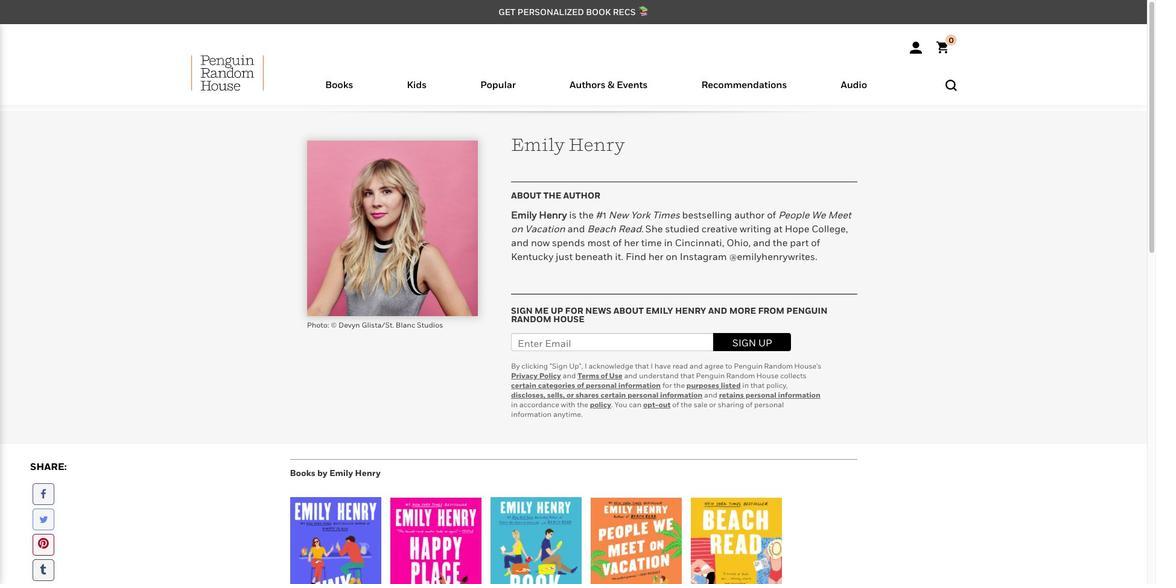 Task type: describe. For each thing, give the bounding box(es) containing it.
books for books by emily henry
[[290, 468, 315, 478]]

&
[[608, 78, 614, 91]]

vacation
[[525, 223, 565, 235]]

now
[[531, 236, 550, 248]]

get
[[499, 7, 516, 17]]

penguin random house
[[696, 371, 779, 380]]

out
[[659, 400, 671, 409]]

of the sale or sharing of personal information anytime.
[[511, 400, 784, 419]]

is
[[569, 209, 577, 221]]

purposes listed link
[[687, 381, 741, 390]]

or inside by clicking "sign up", i acknowledge that i have read and agree to penguin random house's privacy policy and terms of use and understand that penguin random house collects certain categories of personal information for the purposes listed in that policy, discloses, sells, or shares certain personal information and retains personal information in accordance with the policy . you can opt-out
[[567, 391, 574, 400]]

collects
[[780, 371, 807, 380]]

privacy
[[511, 371, 538, 380]]

personal down terms of use link
[[586, 381, 617, 390]]

bestselling
[[682, 209, 732, 221]]

part
[[790, 236, 809, 248]]

about
[[613, 306, 644, 316]]

@emilyhenrywrites.
[[729, 250, 817, 262]]

penguin
[[786, 306, 828, 316]]

listed
[[721, 381, 741, 390]]

just
[[556, 250, 573, 262]]

get personalized book recs 📚
[[499, 7, 649, 17]]

can
[[629, 400, 642, 409]]

and down the up",
[[563, 371, 576, 380]]

1 vertical spatial that
[[680, 371, 694, 380]]

emily right by
[[329, 468, 353, 478]]

sign up button
[[713, 333, 791, 351]]

the down shares
[[577, 400, 588, 409]]

cincinnati,
[[675, 236, 724, 248]]

blanc
[[396, 320, 415, 329]]

certain categories of personal information link
[[511, 381, 661, 390]]

by
[[317, 468, 327, 478]]

photo: © devyn glista/st. blanc studios
[[307, 320, 443, 329]]

information up can
[[618, 381, 661, 390]]

read
[[673, 362, 688, 371]]

you
[[615, 400, 627, 409]]

sign for sign me up for news about emily henry and more from penguin random house
[[511, 306, 533, 316]]

. she
[[641, 223, 663, 235]]

house
[[553, 314, 585, 324]]

purposes
[[687, 381, 719, 390]]

studios
[[417, 320, 443, 329]]

for inside by clicking "sign up", i acknowledge that i have read and agree to penguin random house's privacy policy and terms of use and understand that penguin random house collects certain categories of personal information for the purposes listed in that policy, discloses, sells, or shares certain personal information and retains personal information in accordance with the policy . you can opt-out
[[662, 381, 672, 390]]

. she studied creative writing at hope college, and now spends most of her time in cincinnati, ohio, and the part of kentucky just beneath it. find her on instagram @emilyhenrywrites.
[[511, 223, 848, 262]]

©
[[331, 320, 337, 329]]

and beach read
[[565, 223, 641, 235]]

#1
[[596, 209, 606, 221]]

1 i from the left
[[585, 362, 587, 371]]

henry inside sign me up for news about emily henry and more from penguin random house
[[675, 306, 706, 316]]

have
[[655, 362, 671, 371]]

information up "out"
[[660, 391, 703, 400]]

for inside sign me up for news about emily henry and more from penguin random house
[[565, 306, 583, 316]]

studied
[[665, 223, 699, 235]]

books button
[[298, 76, 380, 105]]

emily up about on the left of page
[[511, 134, 565, 155]]

understand
[[639, 371, 679, 380]]

kids link
[[407, 78, 427, 105]]

henry up 'author'
[[569, 134, 625, 155]]

york
[[631, 209, 650, 221]]

and down writing
[[753, 236, 771, 248]]

tumblr image
[[40, 565, 46, 576]]

2 i from the left
[[651, 362, 653, 371]]

emily down about on the left of page
[[511, 209, 537, 221]]

sale
[[694, 400, 708, 409]]

recommendations
[[701, 78, 787, 91]]

random
[[511, 314, 551, 324]]

shares
[[576, 391, 599, 400]]

of right "out"
[[672, 400, 679, 409]]

of right part
[[811, 236, 820, 248]]

photo:
[[307, 320, 329, 329]]

about the author
[[511, 190, 600, 200]]

at
[[774, 223, 783, 235]]

new
[[609, 209, 628, 221]]

terms of use
[[578, 371, 623, 380]]

henry up vacation
[[539, 209, 567, 221]]

authors & events button
[[543, 76, 675, 105]]

by
[[511, 362, 520, 371]]

henry right by
[[355, 468, 381, 478]]

clicking
[[522, 362, 548, 371]]

1 horizontal spatial certain
[[601, 391, 626, 400]]

"sign
[[550, 362, 568, 371]]

acknowledge
[[589, 362, 633, 371]]

from
[[758, 306, 785, 316]]

audio
[[841, 78, 867, 91]]

opt-out link
[[643, 400, 671, 409]]

events
[[617, 78, 648, 91]]

penguin random house's
[[734, 362, 822, 371]]

sign up
[[732, 337, 772, 349]]

discloses, sells, or shares certain personal information link
[[511, 391, 703, 400]]

emily henry is the #1 new york times bestselling author of
[[511, 209, 778, 221]]

with
[[561, 400, 575, 409]]

people we meet on vacation
[[511, 209, 851, 235]]

me
[[535, 306, 549, 316]]



Task type: locate. For each thing, give the bounding box(es) containing it.
0 vertical spatial or
[[567, 391, 574, 400]]

0 horizontal spatial books
[[290, 468, 315, 478]]

i
[[585, 362, 587, 371], [651, 362, 653, 371]]

discloses,
[[511, 391, 545, 400]]

book
[[586, 7, 611, 17]]

1 horizontal spatial up
[[758, 337, 772, 349]]

sign left me
[[511, 306, 533, 316]]

0 vertical spatial books
[[325, 78, 353, 91]]

about
[[511, 190, 541, 200]]

the inside of the sale or sharing of personal information anytime.
[[681, 400, 692, 409]]

of inside by clicking "sign up", i acknowledge that i have read and agree to penguin random house's privacy policy and terms of use and understand that penguin random house collects certain categories of personal information for the purposes listed in that policy, discloses, sells, or shares certain personal information and retains personal information in accordance with the policy . you can opt-out
[[577, 381, 584, 390]]

the inside . she studied creative writing at hope college, and now spends most of her time in cincinnati, ohio, and the part of kentucky just beneath it. find her on instagram @emilyhenrywrites.
[[773, 236, 788, 248]]

for left news
[[565, 306, 583, 316]]

instagram
[[680, 250, 727, 262]]

1 horizontal spatial or
[[709, 400, 716, 409]]

or up the with
[[567, 391, 574, 400]]

0 vertical spatial for
[[565, 306, 583, 316]]

or inside of the sale or sharing of personal information anytime.
[[709, 400, 716, 409]]

sells,
[[547, 391, 565, 400]]

or right sale
[[709, 400, 716, 409]]

for
[[565, 306, 583, 316], [662, 381, 672, 390]]

1 horizontal spatial sign
[[732, 337, 756, 349]]

retains personal information link
[[719, 391, 821, 400]]

kentucky
[[511, 250, 553, 262]]

1 horizontal spatial books
[[325, 78, 353, 91]]

popular
[[480, 78, 516, 91]]

opt-
[[643, 400, 659, 409]]

the right about on the left of page
[[543, 190, 561, 200]]

1 vertical spatial sign
[[732, 337, 756, 349]]

0 horizontal spatial sign
[[511, 306, 533, 316]]

pinterest image
[[38, 538, 49, 550]]

and down is
[[567, 223, 585, 235]]

college,
[[812, 223, 848, 235]]

Enter Email email field
[[511, 333, 714, 351]]

1 horizontal spatial that
[[680, 371, 694, 380]]

author
[[563, 190, 600, 200]]

up inside button
[[758, 337, 772, 349]]

1 horizontal spatial i
[[651, 362, 653, 371]]

.
[[611, 400, 613, 409]]

information inside of the sale or sharing of personal information anytime.
[[511, 410, 552, 419]]

information down collects
[[778, 391, 821, 400]]

to
[[725, 362, 732, 371]]

most
[[587, 236, 610, 248]]

beneath
[[575, 250, 613, 262]]

of up at in the top right of the page
[[767, 209, 776, 221]]

2 horizontal spatial in
[[742, 381, 749, 390]]

0 vertical spatial on
[[511, 223, 523, 235]]

of right "sharing"
[[746, 400, 753, 409]]

get personalized book recs 📚 link
[[499, 7, 649, 17]]

penguin random house image
[[191, 55, 263, 91]]

personal inside of the sale or sharing of personal information anytime.
[[754, 400, 784, 409]]

kids button
[[380, 76, 453, 105]]

0 horizontal spatial in
[[511, 400, 518, 409]]

that up understand
[[635, 362, 649, 371]]

the right is
[[579, 209, 594, 221]]

books by emily henry
[[290, 468, 381, 478]]

recommendations button
[[675, 76, 814, 105]]

author
[[734, 209, 765, 221]]

0 horizontal spatial her
[[624, 236, 639, 248]]

on inside . she studied creative writing at hope college, and now spends most of her time in cincinnati, ohio, and the part of kentucky just beneath it. find her on instagram @emilyhenrywrites.
[[666, 250, 678, 262]]

up right me
[[551, 306, 563, 316]]

on
[[511, 223, 523, 235], [666, 250, 678, 262]]

and up the kentucky
[[511, 236, 529, 248]]

more
[[729, 306, 756, 316]]

on down studied
[[666, 250, 678, 262]]

policy,
[[766, 381, 788, 390]]

1 vertical spatial for
[[662, 381, 672, 390]]

recs
[[613, 7, 636, 17]]

1 horizontal spatial on
[[666, 250, 678, 262]]

facebook image
[[40, 490, 46, 500]]

devyn
[[339, 320, 360, 329]]

personal down policy,
[[746, 391, 776, 400]]

0 horizontal spatial i
[[585, 362, 587, 371]]

glista/st.
[[362, 320, 394, 329]]

for down understand
[[662, 381, 672, 390]]

0 vertical spatial in
[[664, 236, 673, 248]]

find
[[626, 250, 646, 262]]

the down read
[[674, 381, 685, 390]]

and down the acknowledge
[[624, 371, 637, 380]]

0 horizontal spatial on
[[511, 223, 523, 235]]

up
[[551, 306, 563, 316], [758, 337, 772, 349]]

1 vertical spatial certain
[[601, 391, 626, 400]]

0 vertical spatial up
[[551, 306, 563, 316]]

privacy policy link
[[511, 371, 561, 380]]

i left have
[[651, 362, 653, 371]]

in inside . she studied creative writing at hope college, and now spends most of her time in cincinnati, ohio, and the part of kentucky just beneath it. find her on instagram @emilyhenrywrites.
[[664, 236, 673, 248]]

her down read
[[624, 236, 639, 248]]

in down discloses,
[[511, 400, 518, 409]]

2 horizontal spatial that
[[751, 381, 765, 390]]

and left the 'more'
[[708, 306, 727, 316]]

her
[[624, 236, 639, 248], [649, 250, 664, 262]]

2 vertical spatial in
[[511, 400, 518, 409]]

up up penguin random house's in the bottom of the page
[[758, 337, 772, 349]]

audio link
[[841, 78, 867, 105]]

certain up .
[[601, 391, 626, 400]]

0 vertical spatial sign
[[511, 306, 533, 316]]

that down read
[[680, 371, 694, 380]]

of
[[767, 209, 776, 221], [613, 236, 622, 248], [811, 236, 820, 248], [577, 381, 584, 390], [672, 400, 679, 409], [746, 400, 753, 409]]

ohio,
[[727, 236, 751, 248]]

1 horizontal spatial her
[[649, 250, 664, 262]]

policy
[[539, 371, 561, 380]]

audio button
[[814, 76, 894, 105]]

and inside sign me up for news about emily henry and more from penguin random house
[[708, 306, 727, 316]]

sign for sign up
[[732, 337, 756, 349]]

personal up can
[[628, 391, 658, 400]]

in right the time
[[664, 236, 673, 248]]

1 vertical spatial up
[[758, 337, 772, 349]]

we
[[812, 209, 826, 221]]

books for books
[[325, 78, 353, 91]]

shopping cart image
[[936, 35, 957, 54]]

1 vertical spatial on
[[666, 250, 678, 262]]

of up it.
[[613, 236, 622, 248]]

main navigation element
[[161, 55, 986, 105]]

that up the retains personal information link
[[751, 381, 765, 390]]

0 vertical spatial her
[[624, 236, 639, 248]]

sign in image
[[910, 42, 922, 54]]

on inside people we meet on vacation
[[511, 223, 523, 235]]

i right the up",
[[585, 362, 587, 371]]

read
[[618, 223, 641, 235]]

news
[[585, 306, 612, 316]]

henry left the 'more'
[[675, 306, 706, 316]]

certain down privacy
[[511, 381, 536, 390]]

sign inside sign me up for news about emily henry and more from penguin random house
[[511, 306, 533, 316]]

the left sale
[[681, 400, 692, 409]]

that
[[635, 362, 649, 371], [680, 371, 694, 380], [751, 381, 765, 390]]

authors
[[570, 78, 606, 91]]

1 vertical spatial her
[[649, 250, 664, 262]]

information down accordance
[[511, 410, 552, 419]]

time
[[641, 236, 662, 248]]

0 vertical spatial certain
[[511, 381, 536, 390]]

popular button
[[453, 76, 543, 105]]

0 vertical spatial that
[[635, 362, 649, 371]]

on left vacation
[[511, 223, 523, 235]]

0 horizontal spatial up
[[551, 306, 563, 316]]

sign down the 'more'
[[732, 337, 756, 349]]

people
[[778, 209, 809, 221]]

emily right about
[[646, 306, 673, 316]]

authors & events
[[570, 78, 648, 91]]

accordance
[[519, 400, 559, 409]]

up inside sign me up for news about emily henry and more from penguin random house
[[551, 306, 563, 316]]

1 horizontal spatial in
[[664, 236, 673, 248]]

share:
[[30, 461, 67, 473]]

📚
[[638, 7, 649, 17]]

beach
[[587, 223, 616, 235]]

or
[[567, 391, 574, 400], [709, 400, 716, 409]]

recommendations link
[[701, 78, 787, 105]]

the down at in the top right of the page
[[773, 236, 788, 248]]

and down the 'purposes listed' link
[[704, 391, 717, 400]]

search image
[[945, 80, 957, 91]]

0 horizontal spatial for
[[565, 306, 583, 316]]

hope
[[785, 223, 809, 235]]

twitter image
[[39, 515, 48, 524]]

0 horizontal spatial that
[[635, 362, 649, 371]]

personal down the retains personal information link
[[754, 400, 784, 409]]

by clicking "sign up", i acknowledge that i have read and agree to penguin random house's privacy policy and terms of use and understand that penguin random house collects certain categories of personal information for the purposes listed in that policy, discloses, sells, or shares certain personal information and retains personal information in accordance with the policy . you can opt-out
[[511, 362, 822, 409]]

terms of use link
[[578, 371, 623, 380]]

anytime.
[[553, 410, 583, 419]]

2 vertical spatial that
[[751, 381, 765, 390]]

1 vertical spatial books
[[290, 468, 315, 478]]

1 vertical spatial in
[[742, 381, 749, 390]]

1 horizontal spatial for
[[662, 381, 672, 390]]

sharing
[[718, 400, 744, 409]]

books link
[[325, 78, 353, 105]]

her down the time
[[649, 250, 664, 262]]

sign inside sign up button
[[732, 337, 756, 349]]

retains
[[719, 391, 744, 400]]

0 horizontal spatial certain
[[511, 381, 536, 390]]

and right read
[[690, 362, 703, 371]]

categories
[[538, 381, 575, 390]]

in
[[664, 236, 673, 248], [742, 381, 749, 390], [511, 400, 518, 409]]

in down penguin random house
[[742, 381, 749, 390]]

sign
[[511, 306, 533, 316], [732, 337, 756, 349]]

1 vertical spatial or
[[709, 400, 716, 409]]

photo of emily henry image
[[307, 141, 478, 316]]

creative
[[702, 223, 738, 235]]

emily inside sign me up for news about emily henry and more from penguin random house
[[646, 306, 673, 316]]

kids
[[407, 78, 427, 91]]

0 horizontal spatial or
[[567, 391, 574, 400]]

books inside books "dropdown button"
[[325, 78, 353, 91]]

of up shares
[[577, 381, 584, 390]]

it.
[[615, 250, 623, 262]]



Task type: vqa. For each thing, say whether or not it's contained in the screenshot.
our
no



